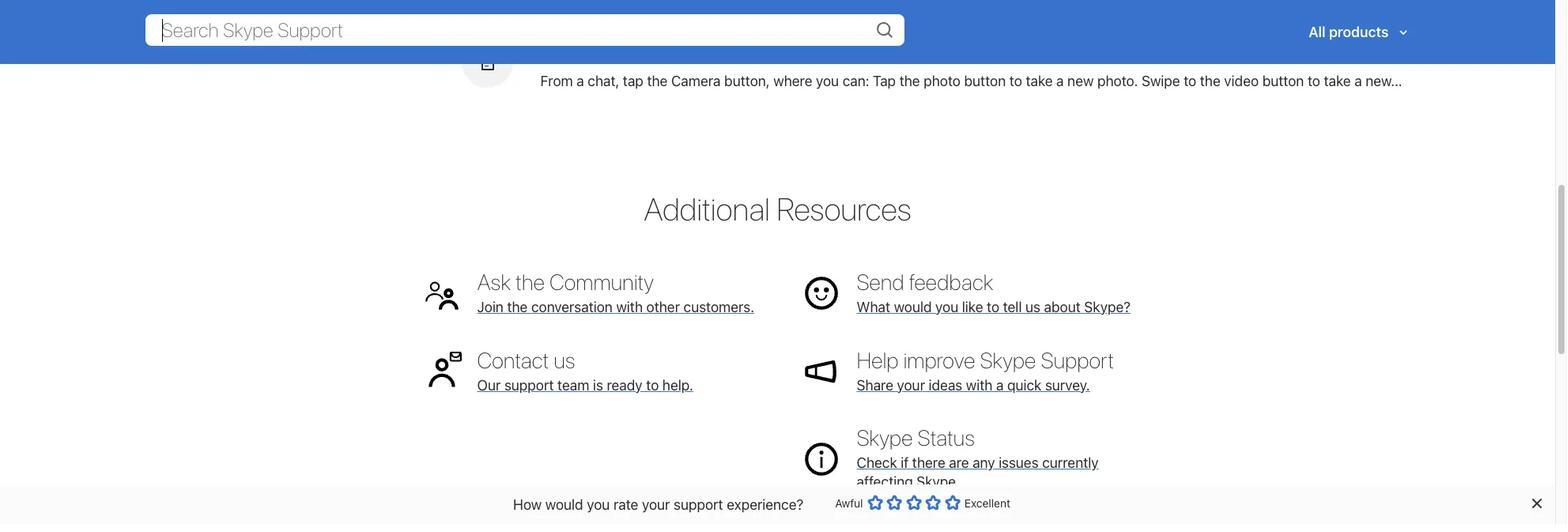 Task type: vqa. For each thing, say whether or not it's contained in the screenshot.
the topmost visual
no



Task type: locate. For each thing, give the bounding box(es) containing it.
0 vertical spatial your
[[897, 377, 925, 393]]

issues
[[999, 455, 1039, 472]]

i
[[608, 36, 612, 59]]

1 horizontal spatial take
[[1026, 73, 1053, 89]]

everything else
[[145, 35, 238, 51]]

everything else link
[[145, 35, 238, 51]]

0 horizontal spatial video
[[741, 36, 786, 59]]

awful
[[835, 497, 863, 510]]

1 vertical spatial video
[[1224, 73, 1259, 89]]

1 vertical spatial your
[[642, 496, 670, 513]]

option
[[867, 495, 883, 511], [887, 495, 902, 511], [906, 495, 922, 511], [925, 495, 941, 511], [945, 495, 961, 511]]

skype.
[[917, 474, 960, 491]]

1 option from the left
[[867, 495, 883, 511]]

to left help.
[[646, 377, 659, 393]]

else
[[213, 35, 238, 51]]

experience?
[[727, 496, 804, 513]]

would inside send feedback what would you like to tell us about skype?
[[894, 299, 932, 315]]

0 horizontal spatial button
[[964, 73, 1006, 89]]

camera
[[671, 73, 721, 89]]

help.
[[663, 377, 693, 393]]

2 vertical spatial skype
[[857, 425, 913, 451]]

you left like
[[936, 299, 959, 315]]

a left quick
[[996, 377, 1004, 393]]

you left 'rate'
[[587, 496, 610, 513]]

a left new
[[1057, 73, 1064, 89]]

us
[[1026, 299, 1041, 315], [554, 347, 575, 373]]

ideas
[[929, 377, 963, 393]]

a
[[655, 36, 665, 59], [577, 73, 584, 89], [1057, 73, 1064, 89], [1355, 73, 1362, 89], [996, 377, 1004, 393]]

1 horizontal spatial with
[[966, 377, 993, 393]]

1 horizontal spatial photo
[[924, 73, 961, 89]]

1 vertical spatial us
[[554, 347, 575, 373]]

photo.
[[1098, 73, 1138, 89]]

how would you rate your support experience? list box
[[867, 492, 961, 520]]

currently
[[1042, 455, 1099, 472]]

personalize
[[825, 36, 919, 59]]

skype
[[956, 36, 1007, 59], [980, 347, 1036, 373], [857, 425, 913, 451]]

2 horizontal spatial you
[[936, 299, 959, 315]]

to
[[1010, 73, 1022, 89], [1184, 73, 1197, 89], [1308, 73, 1321, 89], [987, 299, 1000, 315], [646, 377, 659, 393]]

1 horizontal spatial support
[[674, 496, 723, 513]]

our
[[477, 377, 501, 393]]

the right the tap
[[647, 73, 668, 89]]

skype up from a chat, tap the camera button, where you can: tap the photo button to take a new photo. swipe to the video button to take a new...
[[956, 36, 1007, 59]]

take down the on
[[1026, 73, 1053, 89]]

the right join on the left of page
[[507, 299, 528, 315]]

0 vertical spatial skype
[[956, 36, 1007, 59]]

tap
[[623, 73, 644, 89]]

support left 'experience?'
[[674, 496, 723, 513]]

any
[[973, 455, 995, 472]]

take left new...
[[1324, 73, 1351, 89]]

1 vertical spatial how
[[513, 496, 542, 513]]

to left tell
[[987, 299, 1000, 315]]

it
[[923, 36, 933, 59]]

1 horizontal spatial your
[[897, 377, 925, 393]]

the right tap on the top of page
[[900, 73, 920, 89]]

tap
[[873, 73, 896, 89]]

excellent
[[965, 497, 1011, 510]]

1 vertical spatial would
[[545, 496, 583, 513]]

1 vertical spatial photo
[[924, 73, 961, 89]]

chat,
[[588, 73, 619, 89]]

1 horizontal spatial us
[[1026, 299, 1041, 315]]

take right i
[[616, 36, 651, 59]]

your
[[897, 377, 925, 393], [642, 496, 670, 513]]

your left ideas
[[897, 377, 925, 393]]

in
[[937, 36, 951, 59]]

skype status check if there are any issues currently affecting skype.
[[857, 425, 1099, 491]]

to down the on
[[1010, 73, 1022, 89]]

would left 'rate'
[[545, 496, 583, 513]]

us inside contact us our support team is ready to help.
[[554, 347, 575, 373]]

1 horizontal spatial you
[[816, 73, 839, 89]]

how do i take a photo or video and personalize it in skype on mobile?
[[541, 36, 1100, 59]]

1 horizontal spatial button
[[1263, 73, 1304, 89]]

3 option from the left
[[906, 495, 922, 511]]

1 vertical spatial skype
[[980, 347, 1036, 373]]

skype up quick
[[980, 347, 1036, 373]]

would right what
[[894, 299, 932, 315]]

button
[[964, 73, 1006, 89], [1263, 73, 1304, 89]]

or
[[721, 36, 737, 59]]

support down contact
[[504, 377, 554, 393]]

take
[[616, 36, 651, 59], [1026, 73, 1053, 89], [1324, 73, 1351, 89]]

4 option from the left
[[925, 495, 941, 511]]

with
[[616, 299, 643, 315], [966, 377, 993, 393]]

your inside help improve skype support share your ideas with a quick survey.
[[897, 377, 925, 393]]

you left can:
[[816, 73, 839, 89]]

with left other in the left bottom of the page
[[616, 299, 643, 315]]

0 vertical spatial photo
[[669, 36, 717, 59]]

0 vertical spatial you
[[816, 73, 839, 89]]

1 vertical spatial you
[[936, 299, 959, 315]]

swipe
[[1142, 73, 1180, 89]]

skype?
[[1084, 299, 1131, 315]]

0 horizontal spatial with
[[616, 299, 643, 315]]

us up team
[[554, 347, 575, 373]]

help improve skype support share your ideas with a quick survey.
[[857, 347, 1114, 393]]

rate
[[614, 496, 639, 513]]

a left chat,
[[577, 73, 584, 89]]

ask
[[477, 269, 511, 295]]

status
[[918, 425, 975, 451]]

photo up camera
[[669, 36, 717, 59]]

the right the ask
[[516, 269, 545, 295]]

photo
[[669, 36, 717, 59], [924, 73, 961, 89]]

0 vertical spatial with
[[616, 299, 643, 315]]

0 vertical spatial us
[[1026, 299, 1041, 315]]

skype up check
[[857, 425, 913, 451]]

send feedback what would you like to tell us about skype?
[[857, 269, 1131, 315]]

the
[[647, 73, 668, 89], [900, 73, 920, 89], [1200, 73, 1221, 89], [516, 269, 545, 295], [507, 299, 528, 315]]

send
[[857, 269, 904, 295]]

with inside help improve skype support share your ideas with a quick survey.
[[966, 377, 993, 393]]

2 horizontal spatial take
[[1324, 73, 1351, 89]]

quick
[[1007, 377, 1042, 393]]

would
[[894, 299, 932, 315], [545, 496, 583, 513]]

0 vertical spatial how
[[541, 36, 578, 59]]

a inside help improve skype support share your ideas with a quick survey.
[[996, 377, 1004, 393]]

you
[[816, 73, 839, 89], [936, 299, 959, 315], [587, 496, 610, 513]]

team
[[558, 377, 589, 393]]

0 horizontal spatial support
[[504, 377, 554, 393]]

2 vertical spatial you
[[587, 496, 610, 513]]

video
[[741, 36, 786, 59], [1224, 73, 1259, 89]]

your right 'rate'
[[642, 496, 670, 513]]

support inside contact us our support team is ready to help.
[[504, 377, 554, 393]]

5 option from the left
[[945, 495, 961, 511]]

skype inside help improve skype support share your ideas with a quick survey.
[[980, 347, 1036, 373]]

customers.
[[684, 299, 754, 315]]

1 horizontal spatial video
[[1224, 73, 1259, 89]]

0 horizontal spatial you
[[587, 496, 610, 513]]

1 vertical spatial with
[[966, 377, 993, 393]]

how
[[541, 36, 578, 59], [513, 496, 542, 513]]

0 vertical spatial would
[[894, 299, 932, 315]]

photo down in
[[924, 73, 961, 89]]

how do i take a photo or video and personalize it in skype on mobile? link
[[541, 36, 1100, 59]]

0 horizontal spatial photo
[[669, 36, 717, 59]]

us right tell
[[1026, 299, 1041, 315]]

is
[[593, 377, 603, 393]]

0 horizontal spatial us
[[554, 347, 575, 373]]

about
[[1044, 299, 1081, 315]]

with right ideas
[[966, 377, 993, 393]]

1 horizontal spatial would
[[894, 299, 932, 315]]

0 vertical spatial support
[[504, 377, 554, 393]]

support
[[504, 377, 554, 393], [674, 496, 723, 513]]



Task type: describe. For each thing, give the bounding box(es) containing it.
where
[[774, 73, 812, 89]]

and
[[790, 36, 821, 59]]

join
[[477, 299, 504, 315]]

0 horizontal spatial your
[[642, 496, 670, 513]]

feedback
[[909, 269, 994, 295]]

2 option from the left
[[887, 495, 902, 511]]

new...
[[1366, 73, 1403, 89]]

what
[[857, 299, 891, 315]]

conversation
[[531, 299, 613, 315]]

1 vertical spatial support
[[674, 496, 723, 513]]

if
[[901, 455, 909, 472]]

improve
[[904, 347, 975, 373]]

to inside send feedback what would you like to tell us about skype?
[[987, 299, 1000, 315]]

ready
[[607, 377, 643, 393]]

to inside contact us our support team is ready to help.
[[646, 377, 659, 393]]

how for how do i take a photo or video and personalize it in skype on mobile?
[[541, 36, 578, 59]]

button,
[[724, 73, 770, 89]]

a right i
[[655, 36, 665, 59]]

can:
[[843, 73, 870, 89]]

on
[[1011, 36, 1032, 59]]

2 button from the left
[[1263, 73, 1304, 89]]

do
[[582, 36, 603, 59]]

share
[[857, 377, 894, 393]]

resources
[[777, 190, 912, 227]]

additional resources
[[644, 190, 912, 227]]

mobile?
[[1036, 36, 1100, 59]]

us inside send feedback what would you like to tell us about skype?
[[1026, 299, 1041, 315]]

help
[[857, 347, 899, 373]]

new
[[1068, 73, 1094, 89]]

with inside ask the community join the conversation with other customers.
[[616, 299, 643, 315]]

how for how would you rate your support experience?
[[513, 496, 542, 513]]

you inside send feedback what would you like to tell us about skype?
[[936, 299, 959, 315]]

Search Skype Support text field
[[145, 14, 904, 46]]

tell
[[1003, 299, 1022, 315]]

the right swipe
[[1200, 73, 1221, 89]]

community
[[550, 269, 654, 295]]

contact
[[477, 347, 549, 373]]

0 horizontal spatial would
[[545, 496, 583, 513]]

1 button from the left
[[964, 73, 1006, 89]]

support
[[1041, 347, 1114, 373]]

how would you rate your support experience?
[[513, 496, 804, 513]]

affecting
[[857, 474, 913, 491]]

like
[[962, 299, 983, 315]]

skype inside skype status check if there are any issues currently affecting skype.
[[857, 425, 913, 451]]

survey.
[[1045, 377, 1090, 393]]

check
[[857, 455, 897, 472]]

ask the community join the conversation with other customers.
[[477, 269, 754, 315]]

dismiss the survey image
[[1530, 497, 1543, 510]]

other
[[647, 299, 680, 315]]

there
[[912, 455, 946, 472]]

0 vertical spatial video
[[741, 36, 786, 59]]

additional
[[644, 190, 770, 227]]

from
[[541, 73, 573, 89]]

contact us our support team is ready to help.
[[477, 347, 693, 393]]

from a chat, tap the camera button, where you can: tap the photo button to take a new photo. swipe to the video button to take a new...
[[541, 73, 1403, 89]]

0 horizontal spatial take
[[616, 36, 651, 59]]

to left new...
[[1308, 73, 1321, 89]]

a left new...
[[1355, 73, 1362, 89]]

to right swipe
[[1184, 73, 1197, 89]]

are
[[949, 455, 969, 472]]

everything
[[145, 35, 210, 51]]



